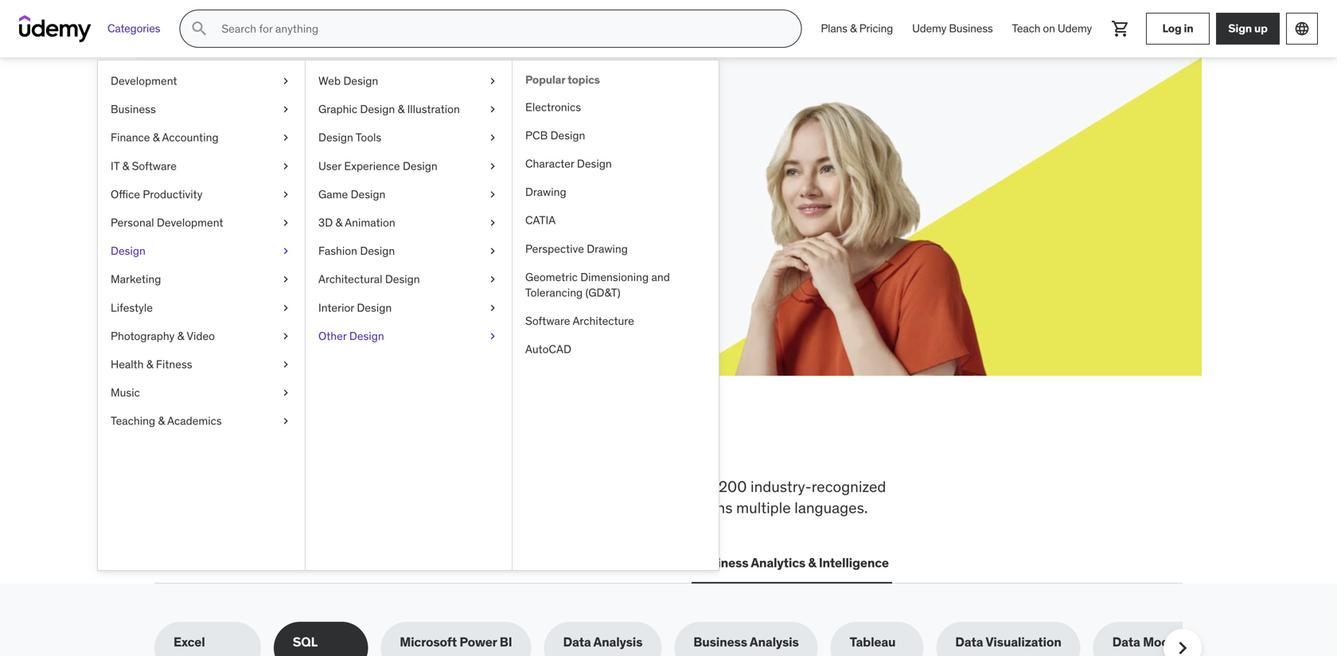Task type: describe. For each thing, give the bounding box(es) containing it.
fashion design link
[[306, 237, 512, 265]]

development link
[[98, 67, 305, 95]]

modeling
[[1143, 634, 1199, 650]]

design tools link
[[306, 124, 512, 152]]

game design
[[318, 187, 386, 201]]

business analytics & intelligence button
[[692, 544, 892, 582]]

the
[[207, 424, 258, 466]]

design for web design
[[344, 74, 378, 88]]

illustration
[[407, 102, 460, 116]]

data science button
[[481, 544, 565, 582]]

science
[[515, 555, 562, 571]]

lifestyle
[[111, 300, 153, 315]]

rounded
[[426, 498, 482, 517]]

analysis for business analysis
[[750, 634, 799, 650]]

plans & pricing
[[821, 21, 893, 36]]

at
[[469, 166, 480, 182]]

content
[[608, 477, 661, 496]]

fitness
[[156, 357, 192, 371]]

architectural design link
[[306, 265, 512, 294]]

topic filters element
[[154, 622, 1218, 656]]

future
[[392, 127, 470, 160]]

it certifications
[[286, 555, 380, 571]]

xsmall image for finance & accounting
[[279, 130, 292, 146]]

design down the graphic
[[318, 130, 353, 145]]

0 vertical spatial in
[[1184, 21, 1194, 36]]

design for graphic design & illustration
[[360, 102, 395, 116]]

office productivity link
[[98, 180, 305, 209]]

professional
[[486, 498, 568, 517]]

personal
[[111, 215, 154, 230]]

over
[[686, 477, 715, 496]]

languages.
[[795, 498, 868, 517]]

$12.99
[[212, 184, 250, 200]]

xsmall image for design
[[279, 243, 292, 259]]

design down design tools link
[[403, 159, 438, 173]]

log
[[1163, 21, 1182, 36]]

data science
[[484, 555, 562, 571]]

plans
[[821, 21, 848, 36]]

sign up
[[1229, 21, 1268, 36]]

& for it & software
[[122, 159, 129, 173]]

graphic design & illustration
[[318, 102, 460, 116]]

data visualization
[[956, 634, 1062, 650]]

geometric dimensioning and tolerancing (gd&t) link
[[513, 263, 719, 307]]

xsmall image for architectural design
[[486, 272, 499, 287]]

graphic
[[318, 102, 358, 116]]

business for business analysis
[[694, 634, 748, 650]]

analytics
[[751, 555, 806, 571]]

popular
[[525, 72, 565, 87]]

finance & accounting link
[[98, 124, 305, 152]]

topics,
[[460, 477, 505, 496]]

design for pcb design
[[551, 128, 586, 142]]

catia
[[525, 213, 556, 227]]

through
[[253, 184, 298, 200]]

other
[[318, 329, 347, 343]]

to
[[378, 477, 392, 496]]

tableau
[[850, 634, 896, 650]]

xsmall image for 3d & animation
[[486, 215, 499, 231]]

data for data science
[[484, 555, 512, 571]]

drawing link
[[513, 178, 719, 206]]

sql
[[293, 634, 318, 650]]

plans & pricing link
[[812, 10, 903, 48]]

for inside covering critical workplace skills to technical topics, including prep content for over 200 industry-recognized certifications, our catalog supports well-rounded professional development and spans multiple languages.
[[664, 477, 683, 496]]

1 vertical spatial in
[[501, 424, 532, 466]]

xsmall image for web design
[[486, 73, 499, 89]]

design for game design
[[351, 187, 386, 201]]

15.
[[327, 184, 342, 200]]

xsmall image for it & software
[[279, 158, 292, 174]]

certifications
[[299, 555, 380, 571]]

xsmall image for teaching & academics
[[279, 413, 292, 429]]

web design link
[[306, 67, 512, 95]]

other design element
[[512, 61, 719, 570]]

personal development
[[111, 215, 223, 230]]

need
[[419, 424, 495, 466]]

up
[[1255, 21, 1268, 36]]

electronics
[[525, 100, 581, 114]]

sign
[[1229, 21, 1252, 36]]

xsmall image for development
[[279, 73, 292, 89]]

finance
[[111, 130, 150, 145]]

excel
[[174, 634, 205, 650]]

expand
[[212, 166, 255, 182]]

business for business
[[111, 102, 156, 116]]

1 udemy from the left
[[912, 21, 947, 36]]

software inside software architecture link
[[525, 314, 570, 328]]

architecture
[[573, 314, 634, 328]]

architectural design
[[318, 272, 420, 286]]

graphic design & illustration link
[[306, 95, 512, 124]]

xsmall image for photography & video
[[279, 328, 292, 344]]

analysis for data analysis
[[594, 634, 643, 650]]

tools
[[356, 130, 382, 145]]

xsmall image for interior design
[[486, 300, 499, 316]]

for inside the skills for your future expand your potential with a course. starting at just $12.99 through dec 15.
[[288, 127, 325, 160]]

finance & accounting
[[111, 130, 219, 145]]

submit search image
[[190, 19, 209, 38]]

perspective drawing link
[[513, 235, 719, 263]]

log in
[[1163, 21, 1194, 36]]

web for web development
[[158, 555, 185, 571]]

200
[[719, 477, 747, 496]]

& for health & fitness
[[146, 357, 153, 371]]

electronics link
[[513, 93, 719, 121]]

0 vertical spatial development
[[111, 74, 177, 88]]

health & fitness link
[[98, 350, 305, 379]]

multiple
[[737, 498, 791, 517]]

skills
[[212, 127, 283, 160]]

and inside covering critical workplace skills to technical topics, including prep content for over 200 industry-recognized certifications, our catalog supports well-rounded professional development and spans multiple languages.
[[664, 498, 689, 517]]

web for web design
[[318, 74, 341, 88]]

data analysis
[[563, 634, 643, 650]]

log in link
[[1147, 13, 1210, 45]]

leadership
[[399, 555, 465, 571]]

(gd&t)
[[586, 285, 621, 300]]

xsmall image for graphic design & illustration
[[486, 102, 499, 117]]

3d & animation link
[[306, 209, 512, 237]]

bi
[[500, 634, 512, 650]]

popular topics
[[525, 72, 600, 87]]

web design
[[318, 74, 378, 88]]

game design link
[[306, 180, 512, 209]]

categories
[[107, 21, 160, 36]]



Task type: locate. For each thing, give the bounding box(es) containing it.
intelligence
[[819, 555, 889, 571]]

design link
[[98, 237, 305, 265]]

data for data visualization
[[956, 634, 984, 650]]

design down animation
[[360, 244, 395, 258]]

data for data analysis
[[563, 634, 591, 650]]

0 horizontal spatial udemy
[[912, 21, 947, 36]]

1 vertical spatial development
[[157, 215, 223, 230]]

it inside button
[[286, 555, 297, 571]]

design down fashion design link
[[385, 272, 420, 286]]

drawing down character
[[525, 185, 567, 199]]

udemy right the pricing
[[912, 21, 947, 36]]

1 horizontal spatial web
[[318, 74, 341, 88]]

xsmall image for other design
[[486, 328, 499, 344]]

skills inside covering critical workplace skills to technical topics, including prep content for over 200 industry-recognized certifications, our catalog supports well-rounded professional development and spans multiple languages.
[[341, 477, 375, 496]]

for
[[288, 127, 325, 160], [664, 477, 683, 496]]

software up "autocad"
[[525, 314, 570, 328]]

business analysis
[[694, 634, 799, 650]]

covering
[[154, 477, 215, 496]]

it & software link
[[98, 152, 305, 180]]

business link
[[98, 95, 305, 124]]

& for finance & accounting
[[153, 130, 160, 145]]

recognized
[[812, 477, 886, 496]]

xsmall image inside office productivity link
[[279, 187, 292, 202]]

course.
[[376, 166, 417, 182]]

development inside "button"
[[187, 555, 267, 571]]

xsmall image for music
[[279, 385, 292, 401]]

1 horizontal spatial for
[[664, 477, 683, 496]]

1 vertical spatial software
[[525, 314, 570, 328]]

1 horizontal spatial it
[[286, 555, 297, 571]]

0 horizontal spatial for
[[288, 127, 325, 160]]

character
[[525, 156, 574, 171]]

xsmall image inside lifestyle link
[[279, 300, 292, 316]]

xsmall image
[[486, 73, 499, 89], [279, 102, 292, 117], [486, 102, 499, 117], [279, 130, 292, 146], [486, 130, 499, 146], [279, 158, 292, 174], [486, 243, 499, 259], [279, 272, 292, 287], [486, 272, 499, 287], [279, 300, 292, 316], [486, 300, 499, 316], [279, 385, 292, 401]]

software architecture link
[[513, 307, 719, 335]]

business
[[949, 21, 993, 36], [111, 102, 156, 116], [695, 555, 749, 571], [694, 634, 748, 650]]

udemy
[[912, 21, 947, 36], [1058, 21, 1092, 36]]

design down 'personal'
[[111, 244, 146, 258]]

business for business analytics & intelligence
[[695, 555, 749, 571]]

leadership button
[[396, 544, 468, 582]]

& for teaching & academics
[[158, 414, 165, 428]]

1 vertical spatial it
[[286, 555, 297, 571]]

design for other design
[[349, 329, 384, 343]]

& right the analytics
[[808, 555, 816, 571]]

xsmall image inside 'marketing' link
[[279, 272, 292, 287]]

xsmall image for marketing
[[279, 272, 292, 287]]

data modeling
[[1113, 634, 1199, 650]]

critical
[[219, 477, 264, 496]]

data right the bi
[[563, 634, 591, 650]]

design down the architectural design
[[357, 300, 392, 315]]

user experience design
[[318, 159, 438, 173]]

0 vertical spatial software
[[132, 159, 177, 173]]

1 horizontal spatial your
[[330, 127, 388, 160]]

all the skills you need in one place
[[154, 424, 685, 466]]

& right health
[[146, 357, 153, 371]]

1 vertical spatial for
[[664, 477, 683, 496]]

xsmall image inside 3d & animation link
[[486, 215, 499, 231]]

& left 'video' on the bottom left
[[177, 329, 184, 343]]

1 horizontal spatial in
[[1184, 21, 1194, 36]]

1 vertical spatial and
[[664, 498, 689, 517]]

skills up supports
[[341, 477, 375, 496]]

1 vertical spatial your
[[258, 166, 282, 182]]

development down office productivity link on the left top of page
[[157, 215, 223, 230]]

0 vertical spatial for
[[288, 127, 325, 160]]

xsmall image inside photography & video link
[[279, 328, 292, 344]]

0 vertical spatial skills
[[264, 424, 350, 466]]

xsmall image inside architectural design "link"
[[486, 272, 499, 287]]

music link
[[98, 379, 305, 407]]

it
[[111, 159, 120, 173], [286, 555, 297, 571]]

next image
[[1170, 636, 1196, 656]]

1 vertical spatial web
[[158, 555, 185, 571]]

0 horizontal spatial analysis
[[594, 634, 643, 650]]

1 horizontal spatial udemy
[[1058, 21, 1092, 36]]

xsmall image for fashion design
[[486, 243, 499, 259]]

0 horizontal spatial your
[[258, 166, 282, 182]]

0 horizontal spatial web
[[158, 555, 185, 571]]

udemy business
[[912, 21, 993, 36]]

xsmall image inside interior design link
[[486, 300, 499, 316]]

xsmall image for design tools
[[486, 130, 499, 146]]

xsmall image for business
[[279, 102, 292, 117]]

design for architectural design
[[385, 272, 420, 286]]

& right 3d
[[336, 215, 342, 230]]

business inside button
[[695, 555, 749, 571]]

teach on udemy
[[1012, 21, 1092, 36]]

web inside "button"
[[158, 555, 185, 571]]

accounting
[[162, 130, 219, 145]]

for up potential on the left top of page
[[288, 127, 325, 160]]

autocad link
[[513, 335, 719, 364]]

development down categories dropdown button
[[111, 74, 177, 88]]

interior design
[[318, 300, 392, 315]]

1 horizontal spatial analysis
[[750, 634, 799, 650]]

your
[[330, 127, 388, 160], [258, 166, 282, 182]]

productivity
[[143, 187, 203, 201]]

0 horizontal spatial drawing
[[525, 185, 567, 199]]

certifications,
[[154, 498, 246, 517]]

teach on udemy link
[[1003, 10, 1102, 48]]

character design
[[525, 156, 612, 171]]

software architecture
[[525, 314, 634, 328]]

starting
[[420, 166, 466, 182]]

photography & video
[[111, 329, 215, 343]]

it for it certifications
[[286, 555, 297, 571]]

design down the interior design
[[349, 329, 384, 343]]

xsmall image inside music link
[[279, 385, 292, 401]]

& for 3d & animation
[[336, 215, 342, 230]]

lifestyle link
[[98, 294, 305, 322]]

software up office productivity
[[132, 159, 177, 173]]

marketing
[[111, 272, 161, 286]]

xsmall image inside teaching & academics link
[[279, 413, 292, 429]]

design down a
[[351, 187, 386, 201]]

design up the graphic
[[344, 74, 378, 88]]

web up the graphic
[[318, 74, 341, 88]]

& for photography & video
[[177, 329, 184, 343]]

it for it & software
[[111, 159, 120, 173]]

xsmall image inside health & fitness link
[[279, 357, 292, 372]]

in up including
[[501, 424, 532, 466]]

development
[[572, 498, 660, 517]]

shopping cart with 0 items image
[[1111, 19, 1131, 38]]

0 horizontal spatial in
[[501, 424, 532, 466]]

udemy right 'on'
[[1058, 21, 1092, 36]]

and down over
[[664, 498, 689, 517]]

including
[[508, 477, 570, 496]]

business inside topic filters element
[[694, 634, 748, 650]]

design for interior design
[[357, 300, 392, 315]]

choose a language image
[[1295, 21, 1311, 37]]

software
[[132, 159, 177, 173], [525, 314, 570, 328]]

design up the character design
[[551, 128, 586, 142]]

xsmall image inside other design link
[[486, 328, 499, 344]]

xsmall image
[[279, 73, 292, 89], [486, 158, 499, 174], [279, 187, 292, 202], [486, 187, 499, 202], [279, 215, 292, 231], [486, 215, 499, 231], [279, 243, 292, 259], [279, 328, 292, 344], [486, 328, 499, 344], [279, 357, 292, 372], [279, 413, 292, 429]]

0 vertical spatial web
[[318, 74, 341, 88]]

xsmall image for user experience design
[[486, 158, 499, 174]]

photography & video link
[[98, 322, 305, 350]]

prep
[[574, 477, 605, 496]]

xsmall image inside it & software link
[[279, 158, 292, 174]]

fashion
[[318, 244, 357, 258]]

1 analysis from the left
[[594, 634, 643, 650]]

analysis
[[594, 634, 643, 650], [750, 634, 799, 650]]

skills
[[264, 424, 350, 466], [341, 477, 375, 496]]

& right finance
[[153, 130, 160, 145]]

a
[[366, 166, 373, 182]]

xsmall image for personal development
[[279, 215, 292, 231]]

xsmall image inside web design link
[[486, 73, 499, 89]]

xsmall image inside 'user experience design' link
[[486, 158, 499, 174]]

udemy image
[[19, 15, 92, 42]]

design inside 'link'
[[111, 244, 146, 258]]

office
[[111, 187, 140, 201]]

& right teaching
[[158, 414, 165, 428]]

it up office
[[111, 159, 120, 173]]

& up office
[[122, 159, 129, 173]]

web down certifications,
[[158, 555, 185, 571]]

xsmall image inside development link
[[279, 73, 292, 89]]

pricing
[[860, 21, 893, 36]]

xsmall image for health & fitness
[[279, 357, 292, 372]]

1 vertical spatial drawing
[[587, 241, 628, 256]]

design up tools
[[360, 102, 395, 116]]

data left modeling
[[1113, 634, 1141, 650]]

development for personal
[[157, 215, 223, 230]]

0 vertical spatial drawing
[[525, 185, 567, 199]]

animation
[[345, 215, 395, 230]]

0 vertical spatial it
[[111, 159, 120, 173]]

2 analysis from the left
[[750, 634, 799, 650]]

Search for anything text field
[[218, 15, 782, 42]]

xsmall image for game design
[[486, 187, 499, 202]]

data left visualization
[[956, 634, 984, 650]]

data inside button
[[484, 555, 512, 571]]

sign up link
[[1217, 13, 1280, 45]]

web development button
[[154, 544, 270, 582]]

catia link
[[513, 206, 719, 235]]

skills up workplace at the bottom of the page
[[264, 424, 350, 466]]

xsmall image inside fashion design link
[[486, 243, 499, 259]]

interior
[[318, 300, 354, 315]]

design for character design
[[577, 156, 612, 171]]

in right the log
[[1184, 21, 1194, 36]]

& for plans & pricing
[[850, 21, 857, 36]]

xsmall image inside graphic design & illustration link
[[486, 102, 499, 117]]

microsoft power bi
[[400, 634, 512, 650]]

0 horizontal spatial software
[[132, 159, 177, 173]]

& down web design link at the left top of the page
[[398, 102, 405, 116]]

xsmall image inside "business" link
[[279, 102, 292, 117]]

geometric
[[525, 270, 578, 284]]

experience
[[344, 159, 400, 173]]

and right dimensioning
[[652, 270, 670, 284]]

microsoft
[[400, 634, 457, 650]]

design for fashion design
[[360, 244, 395, 258]]

1 vertical spatial skills
[[341, 477, 375, 496]]

0 horizontal spatial it
[[111, 159, 120, 173]]

design inside "link"
[[385, 272, 420, 286]]

perspective
[[525, 241, 584, 256]]

xsmall image inside finance & accounting link
[[279, 130, 292, 146]]

on
[[1043, 21, 1056, 36]]

it left certifications
[[286, 555, 297, 571]]

development
[[111, 74, 177, 88], [157, 215, 223, 230], [187, 555, 267, 571]]

data for data modeling
[[1113, 634, 1141, 650]]

industry-
[[751, 477, 812, 496]]

development for web
[[187, 555, 267, 571]]

and inside geometric dimensioning and tolerancing (gd&t)
[[652, 270, 670, 284]]

design
[[344, 74, 378, 88], [360, 102, 395, 116], [551, 128, 586, 142], [318, 130, 353, 145], [577, 156, 612, 171], [403, 159, 438, 173], [351, 187, 386, 201], [111, 244, 146, 258], [360, 244, 395, 258], [385, 272, 420, 286], [357, 300, 392, 315], [349, 329, 384, 343]]

skills for your future expand your potential with a course. starting at just $12.99 through dec 15.
[[212, 127, 504, 200]]

in
[[1184, 21, 1194, 36], [501, 424, 532, 466]]

1 horizontal spatial drawing
[[587, 241, 628, 256]]

with
[[339, 166, 363, 182]]

for left over
[[664, 477, 683, 496]]

&
[[850, 21, 857, 36], [398, 102, 405, 116], [153, 130, 160, 145], [122, 159, 129, 173], [336, 215, 342, 230], [177, 329, 184, 343], [146, 357, 153, 371], [158, 414, 165, 428], [808, 555, 816, 571]]

topics
[[568, 72, 600, 87]]

0 vertical spatial and
[[652, 270, 670, 284]]

0 vertical spatial your
[[330, 127, 388, 160]]

tolerancing
[[525, 285, 583, 300]]

xsmall image inside game design link
[[486, 187, 499, 202]]

supports
[[329, 498, 389, 517]]

fashion design
[[318, 244, 395, 258]]

our
[[250, 498, 272, 517]]

office productivity
[[111, 187, 203, 201]]

pcb design link
[[513, 121, 719, 150]]

software inside it & software link
[[132, 159, 177, 173]]

covering critical workplace skills to technical topics, including prep content for over 200 industry-recognized certifications, our catalog supports well-rounded professional development and spans multiple languages.
[[154, 477, 886, 517]]

spans
[[693, 498, 733, 517]]

1 horizontal spatial software
[[525, 314, 570, 328]]

development down certifications,
[[187, 555, 267, 571]]

xsmall image inside design 'link'
[[279, 243, 292, 259]]

geometric dimensioning and tolerancing (gd&t)
[[525, 270, 670, 300]]

drawing up dimensioning
[[587, 241, 628, 256]]

xsmall image for lifestyle
[[279, 300, 292, 316]]

xsmall image for office productivity
[[279, 187, 292, 202]]

& inside button
[[808, 555, 816, 571]]

2 udemy from the left
[[1058, 21, 1092, 36]]

xsmall image inside design tools link
[[486, 130, 499, 146]]

character design link
[[513, 150, 719, 178]]

user experience design link
[[306, 152, 512, 180]]

design tools
[[318, 130, 382, 145]]

data left science
[[484, 555, 512, 571]]

xsmall image inside personal development link
[[279, 215, 292, 231]]

2 vertical spatial development
[[187, 555, 267, 571]]

& right plans at the right of page
[[850, 21, 857, 36]]

design down pcb design link
[[577, 156, 612, 171]]

communication button
[[578, 544, 679, 582]]



Task type: vqa. For each thing, say whether or not it's contained in the screenshot.
& within the "link"
yes



